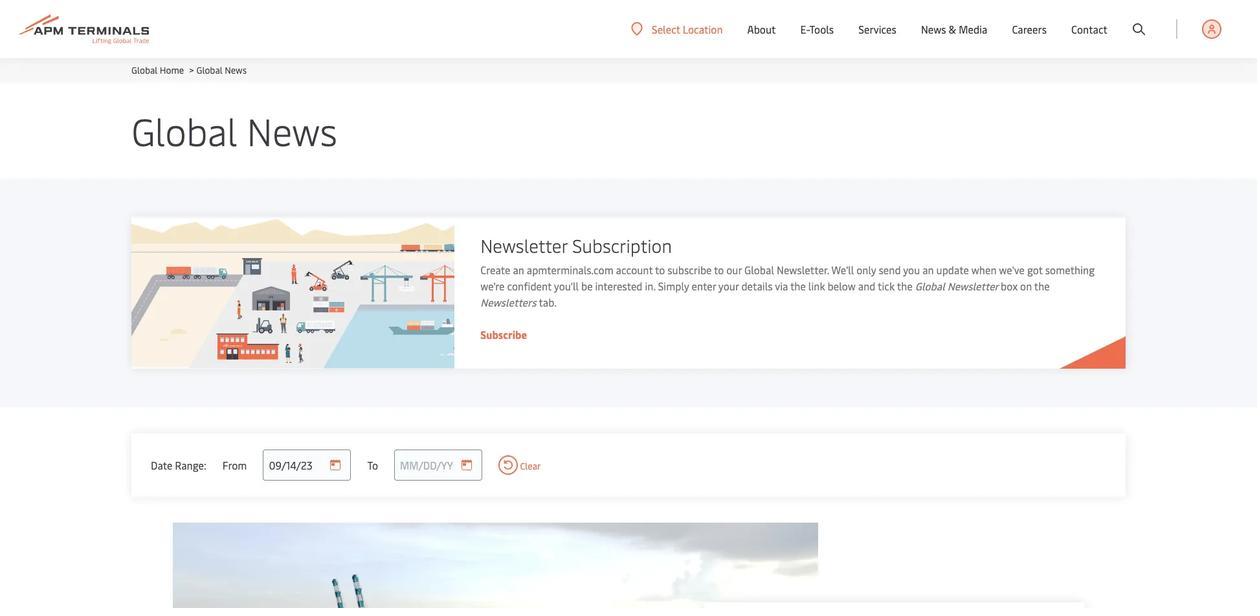 Task type: describe. For each thing, give the bounding box(es) containing it.
we've
[[999, 263, 1025, 277]]

on
[[1021, 279, 1032, 293]]

contact
[[1072, 22, 1108, 36]]

and
[[858, 279, 876, 293]]

from
[[223, 458, 247, 472]]

you'll
[[554, 279, 579, 293]]

location
[[683, 22, 723, 36]]

we'll
[[832, 263, 854, 277]]

2 an from the left
[[923, 263, 934, 277]]

1 the from the left
[[791, 279, 806, 293]]

got
[[1028, 263, 1043, 277]]

container terminal illustration image
[[131, 218, 455, 369]]

tab.
[[539, 295, 557, 310]]

about
[[748, 22, 776, 36]]

services
[[859, 22, 897, 36]]

e-tools button
[[801, 0, 834, 58]]

clear button
[[499, 456, 541, 475]]

global for global newsletter box on the newsletters tab.
[[915, 279, 945, 293]]

news & media button
[[921, 0, 988, 58]]

global home > global news
[[131, 64, 247, 76]]

link
[[809, 279, 825, 293]]

global home link
[[131, 64, 184, 76]]

we're
[[481, 279, 505, 293]]

2 to from the left
[[714, 263, 724, 277]]

select location
[[652, 22, 723, 36]]

you
[[903, 263, 920, 277]]

when
[[972, 263, 997, 277]]

From text field
[[263, 450, 351, 481]]

select location button
[[631, 22, 723, 36]]

2 vertical spatial news
[[247, 105, 337, 156]]

select
[[652, 22, 680, 36]]

contact button
[[1072, 0, 1108, 58]]

global news
[[131, 105, 337, 156]]

newsletter.
[[777, 263, 830, 277]]

media
[[959, 22, 988, 36]]

global newsletter box on the newsletters tab.
[[481, 279, 1050, 310]]

220112 ptp to invest image
[[173, 523, 819, 609]]

services button
[[859, 0, 897, 58]]

below
[[828, 279, 856, 293]]

date
[[151, 458, 173, 472]]

date range:
[[151, 458, 206, 472]]

subscription
[[572, 233, 672, 258]]

our
[[727, 263, 742, 277]]

confident
[[507, 279, 552, 293]]

2 the from the left
[[897, 279, 913, 293]]

newsletters
[[481, 295, 537, 310]]



Task type: locate. For each thing, give the bounding box(es) containing it.
To text field
[[394, 450, 482, 481]]

global for global news
[[131, 105, 237, 156]]

send
[[879, 263, 901, 277]]

1 to from the left
[[655, 263, 665, 277]]

the right on
[[1035, 279, 1050, 293]]

news inside popup button
[[921, 22, 946, 36]]

0 horizontal spatial the
[[791, 279, 806, 293]]

tick
[[878, 279, 895, 293]]

global down global home > global news
[[131, 105, 237, 156]]

an right you
[[923, 263, 934, 277]]

global inside create an apmterminals.com account to subscribe to our global newsletter. we'll only send you an update when we've got something we're confident you'll be interested in. simply enter your details via the link below and tick the
[[745, 263, 774, 277]]

to up in.
[[655, 263, 665, 277]]

create an apmterminals.com account to subscribe to our global newsletter. we'll only send you an update when we've got something we're confident you'll be interested in. simply enter your details via the link below and tick the
[[481, 263, 1095, 293]]

1 vertical spatial news
[[225, 64, 247, 76]]

1 an from the left
[[513, 263, 524, 277]]

be
[[581, 279, 593, 293]]

tools
[[810, 22, 834, 36]]

update
[[937, 263, 969, 277]]

clear
[[518, 460, 541, 473]]

careers
[[1012, 22, 1047, 36]]

in.
[[645, 279, 656, 293]]

account
[[616, 263, 653, 277]]

e-
[[801, 22, 810, 36]]

newsletter
[[481, 233, 568, 258], [948, 279, 999, 293]]

newsletter up create
[[481, 233, 568, 258]]

box
[[1001, 279, 1018, 293]]

to left our
[[714, 263, 724, 277]]

3 the from the left
[[1035, 279, 1050, 293]]

an up confident
[[513, 263, 524, 277]]

subscribe
[[668, 263, 712, 277]]

something
[[1046, 263, 1095, 277]]

0 horizontal spatial to
[[655, 263, 665, 277]]

global
[[131, 64, 158, 76], [197, 64, 223, 76], [131, 105, 237, 156], [745, 263, 774, 277], [915, 279, 945, 293]]

1 horizontal spatial to
[[714, 263, 724, 277]]

news & media
[[921, 22, 988, 36]]

newsletter subscription
[[481, 233, 672, 258]]

about button
[[748, 0, 776, 58]]

create
[[481, 263, 511, 277]]

&
[[949, 22, 957, 36]]

details
[[742, 279, 773, 293]]

home
[[160, 64, 184, 76]]

only
[[857, 263, 877, 277]]

>
[[189, 64, 194, 76]]

global left the home
[[131, 64, 158, 76]]

the down you
[[897, 279, 913, 293]]

to
[[655, 263, 665, 277], [714, 263, 724, 277]]

the
[[791, 279, 806, 293], [897, 279, 913, 293], [1035, 279, 1050, 293]]

1 vertical spatial newsletter
[[948, 279, 999, 293]]

range:
[[175, 458, 206, 472]]

simply
[[658, 279, 689, 293]]

via
[[775, 279, 788, 293]]

newsletter inside "global newsletter box on the newsletters tab."
[[948, 279, 999, 293]]

your
[[719, 279, 739, 293]]

the inside "global newsletter box on the newsletters tab."
[[1035, 279, 1050, 293]]

to
[[367, 458, 378, 472]]

global down you
[[915, 279, 945, 293]]

global right >
[[197, 64, 223, 76]]

apmterminals.com
[[527, 263, 614, 277]]

1 horizontal spatial an
[[923, 263, 934, 277]]

0 horizontal spatial an
[[513, 263, 524, 277]]

1 horizontal spatial newsletter
[[948, 279, 999, 293]]

enter
[[692, 279, 716, 293]]

newsletter down when
[[948, 279, 999, 293]]

1 horizontal spatial the
[[897, 279, 913, 293]]

0 horizontal spatial newsletter
[[481, 233, 568, 258]]

an
[[513, 263, 524, 277], [923, 263, 934, 277]]

0 vertical spatial newsletter
[[481, 233, 568, 258]]

interested
[[595, 279, 643, 293]]

subscribe
[[481, 328, 527, 342]]

the right via
[[791, 279, 806, 293]]

0 vertical spatial news
[[921, 22, 946, 36]]

global up details
[[745, 263, 774, 277]]

global for global home > global news
[[131, 64, 158, 76]]

news
[[921, 22, 946, 36], [225, 64, 247, 76], [247, 105, 337, 156]]

e-tools
[[801, 22, 834, 36]]

2 horizontal spatial the
[[1035, 279, 1050, 293]]

careers button
[[1012, 0, 1047, 58]]

global inside "global newsletter box on the newsletters tab."
[[915, 279, 945, 293]]



Task type: vqa. For each thing, say whether or not it's contained in the screenshot.
"integrated"
no



